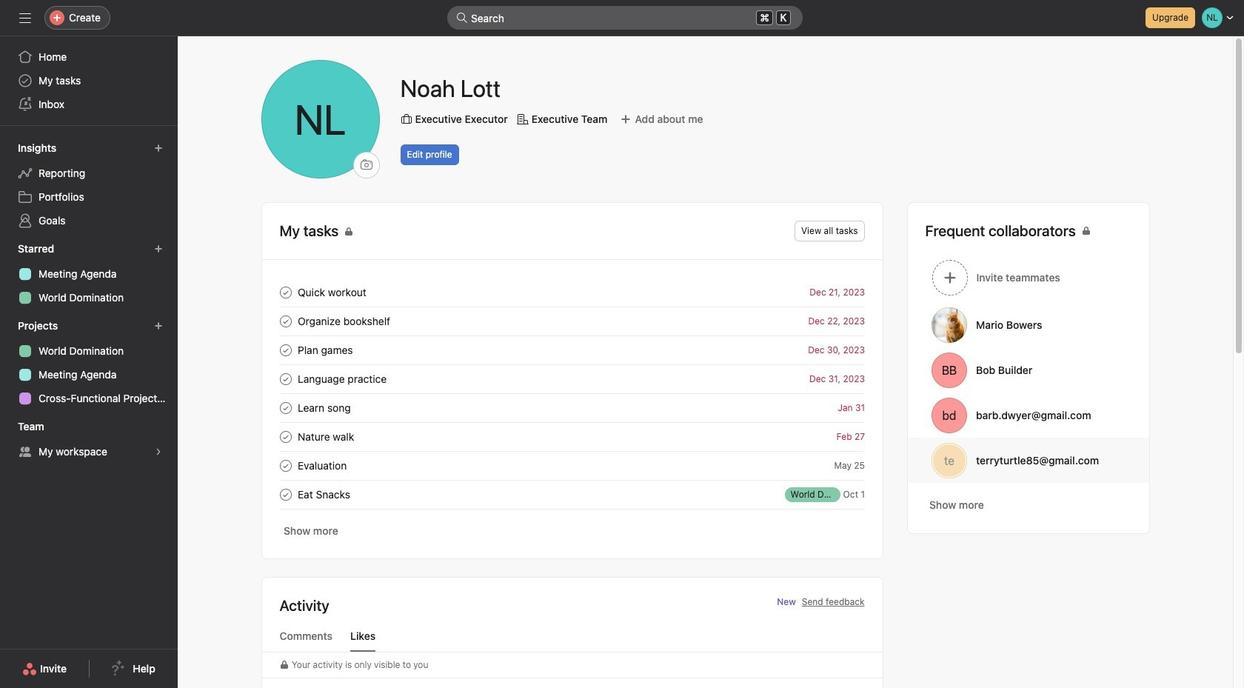 Task type: describe. For each thing, give the bounding box(es) containing it.
new insights image
[[154, 144, 163, 153]]

teams element
[[0, 413, 178, 467]]

mark complete image for third mark complete option
[[277, 341, 295, 359]]

mark complete image for 1st mark complete checkbox from the top
[[277, 370, 295, 388]]

mark complete image for 2nd mark complete option from the bottom of the page
[[277, 457, 295, 475]]

6 mark complete checkbox from the top
[[277, 486, 295, 503]]

mark complete image for 1st mark complete option from the top of the page
[[277, 283, 295, 301]]

mark complete image for third mark complete option from the bottom
[[277, 399, 295, 417]]

mark complete image for first mark complete option from the bottom
[[277, 486, 295, 503]]

4 mark complete checkbox from the top
[[277, 399, 295, 417]]

2 mark complete checkbox from the top
[[277, 312, 295, 330]]

3 mark complete checkbox from the top
[[277, 341, 295, 359]]

Search tasks, projects, and more text field
[[448, 6, 803, 30]]

activity tab list
[[262, 628, 883, 653]]

see details, my workspace image
[[154, 448, 163, 456]]

5 mark complete checkbox from the top
[[277, 457, 295, 475]]

new project or portfolio image
[[154, 322, 163, 330]]

insights element
[[0, 135, 178, 236]]



Task type: vqa. For each thing, say whether or not it's contained in the screenshot.
New project or portfolio image
yes



Task type: locate. For each thing, give the bounding box(es) containing it.
starred element
[[0, 236, 178, 313]]

2 mark complete image from the top
[[277, 428, 295, 446]]

3 mark complete image from the top
[[277, 486, 295, 503]]

1 vertical spatial mark complete image
[[277, 428, 295, 446]]

2 mark complete image from the top
[[277, 341, 295, 359]]

None field
[[448, 6, 803, 30]]

3 mark complete image from the top
[[277, 370, 295, 388]]

mark complete image
[[277, 283, 295, 301], [277, 341, 295, 359], [277, 370, 295, 388], [277, 399, 295, 417], [277, 457, 295, 475]]

2 vertical spatial mark complete image
[[277, 486, 295, 503]]

mark complete image for second mark complete option from the top of the page
[[277, 312, 295, 330]]

1 mark complete checkbox from the top
[[277, 283, 295, 301]]

mark complete image
[[277, 312, 295, 330], [277, 428, 295, 446], [277, 486, 295, 503]]

add items to starred image
[[154, 245, 163, 253]]

prominent image
[[456, 12, 468, 24]]

Mark complete checkbox
[[277, 370, 295, 388], [277, 428, 295, 446]]

hide sidebar image
[[19, 12, 31, 24]]

1 mark complete checkbox from the top
[[277, 370, 295, 388]]

2 mark complete checkbox from the top
[[277, 428, 295, 446]]

Mark complete checkbox
[[277, 283, 295, 301], [277, 312, 295, 330], [277, 341, 295, 359], [277, 399, 295, 417], [277, 457, 295, 475], [277, 486, 295, 503]]

0 vertical spatial mark complete checkbox
[[277, 370, 295, 388]]

4 mark complete image from the top
[[277, 399, 295, 417]]

upload new photo image
[[261, 60, 380, 179], [360, 159, 372, 171]]

1 vertical spatial mark complete checkbox
[[277, 428, 295, 446]]

global element
[[0, 36, 178, 125]]

1 mark complete image from the top
[[277, 283, 295, 301]]

0 vertical spatial mark complete image
[[277, 312, 295, 330]]

1 mark complete image from the top
[[277, 312, 295, 330]]

5 mark complete image from the top
[[277, 457, 295, 475]]

projects element
[[0, 313, 178, 413]]



